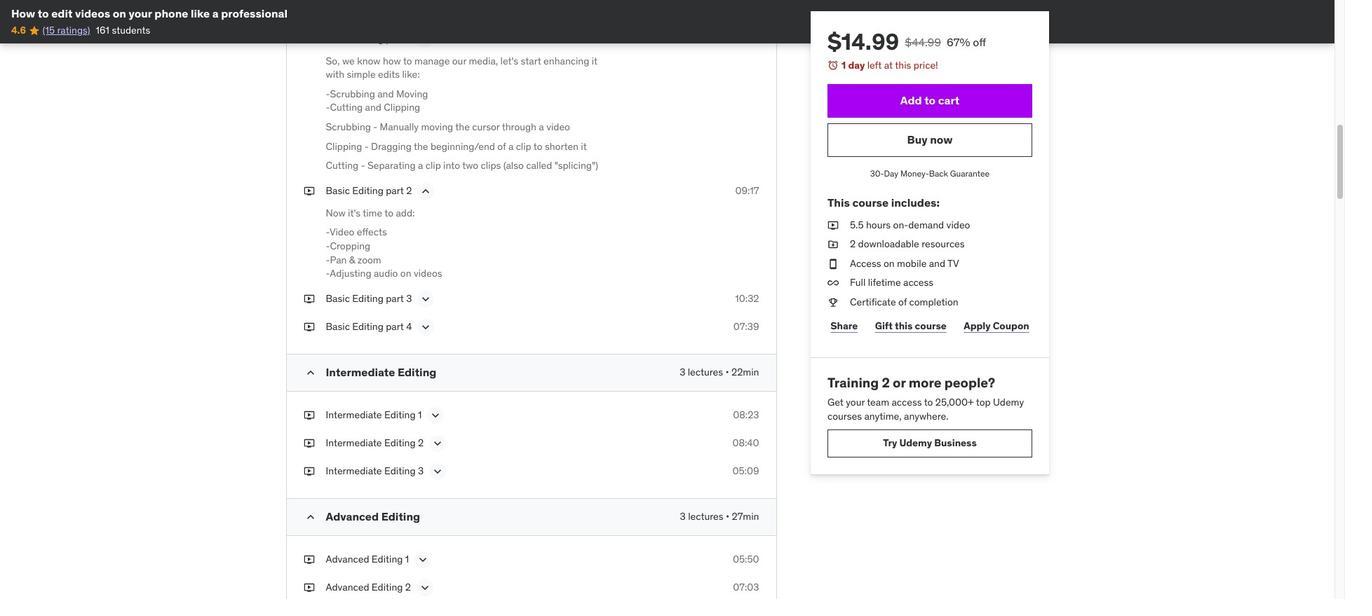 Task type: vqa. For each thing, say whether or not it's contained in the screenshot.
"on-"
yes



Task type: locate. For each thing, give the bounding box(es) containing it.
course inside gift this course link
[[915, 320, 946, 333]]

1 advanced from the top
[[326, 510, 379, 524]]

editing up intermediate editing 2
[[384, 409, 416, 421]]

udemy right try
[[899, 437, 932, 450]]

this
[[895, 59, 911, 72], [895, 320, 913, 333]]

manually
[[380, 121, 419, 133]]

basic up now
[[326, 184, 350, 197]]

2 up 'intermediate editing 3' at the left of page
[[418, 437, 424, 450]]

part for 4
[[386, 320, 404, 333]]

your up courses
[[846, 397, 865, 409]]

editing for intermediate editing 2
[[384, 437, 416, 450]]

xsmall image left basic editing part 2
[[303, 184, 315, 198]]

2
[[406, 184, 412, 197], [850, 238, 856, 251], [882, 374, 890, 391], [418, 437, 424, 450], [405, 581, 411, 594]]

through
[[502, 121, 537, 133]]

2 downloadable resources
[[850, 238, 965, 251]]

videos
[[75, 6, 110, 20], [414, 267, 442, 280]]

clipping down moving
[[384, 101, 420, 114]]

videos right audio
[[414, 267, 442, 280]]

editing for intermediate editing
[[398, 365, 437, 379]]

1 small image from the top
[[303, 366, 317, 380]]

xsmall image for 07:03
[[303, 581, 315, 595]]

basic up so,
[[326, 32, 350, 45]]

access
[[850, 257, 881, 270]]

part up how
[[386, 32, 404, 45]]

3 basic from the top
[[326, 292, 350, 305]]

show lecture description image for intermediate editing 3
[[431, 465, 445, 479]]

editing
[[352, 32, 384, 45], [352, 184, 384, 197], [352, 292, 384, 305], [352, 320, 384, 333], [398, 365, 437, 379], [384, 409, 416, 421], [384, 437, 416, 450], [384, 465, 416, 478], [381, 510, 420, 524], [372, 553, 403, 566], [372, 581, 403, 594]]

this right at
[[895, 59, 911, 72]]

this
[[827, 196, 850, 210]]

part up 'add:'
[[386, 184, 404, 197]]

apply coupon button
[[961, 313, 1032, 341]]

1 horizontal spatial videos
[[414, 267, 442, 280]]

on down downloadable
[[884, 257, 895, 270]]

0 horizontal spatial the
[[414, 140, 428, 153]]

1 basic from the top
[[326, 32, 350, 45]]

basic down adjusting
[[326, 292, 350, 305]]

advanced
[[326, 510, 379, 524], [326, 553, 369, 566], [326, 581, 369, 594]]

basic
[[326, 32, 350, 45], [326, 184, 350, 197], [326, 292, 350, 305], [326, 320, 350, 333]]

4 intermediate from the top
[[326, 465, 382, 478]]

1 part from the top
[[386, 32, 404, 45]]

editing down show lecture description image
[[398, 365, 437, 379]]

2 left or
[[882, 374, 890, 391]]

editing up time
[[352, 184, 384, 197]]

advanced up advanced editing 2
[[326, 553, 369, 566]]

0 horizontal spatial your
[[129, 6, 152, 20]]

lectures left 27min
[[688, 511, 724, 523]]

show lecture description image for advanced editing 2
[[418, 581, 432, 595]]

intermediate for intermediate editing 2
[[326, 437, 382, 450]]

0 horizontal spatial course
[[852, 196, 889, 210]]

and down edits
[[378, 88, 394, 100]]

0 horizontal spatial it
[[581, 140, 587, 153]]

to up like:
[[403, 54, 412, 67]]

part
[[386, 32, 404, 45], [386, 184, 404, 197], [386, 292, 404, 305], [386, 320, 404, 333]]

phone
[[155, 6, 188, 20]]

so,
[[326, 54, 340, 67]]

small image
[[303, 366, 317, 380], [303, 511, 317, 525]]

and left tv
[[929, 257, 945, 270]]

it
[[592, 54, 598, 67], [581, 140, 587, 153]]

1 vertical spatial clip
[[426, 159, 441, 172]]

• left 27min
[[726, 511, 730, 523]]

dragging
[[371, 140, 412, 153]]

0 horizontal spatial video
[[547, 121, 570, 133]]

basic editing part 3
[[326, 292, 412, 305]]

1 horizontal spatial clip
[[516, 140, 531, 153]]

0 horizontal spatial udemy
[[899, 437, 932, 450]]

part for 3
[[386, 292, 404, 305]]

show lecture description image right intermediate editing 2
[[431, 437, 445, 451]]

a right through
[[539, 121, 544, 133]]

manage
[[415, 54, 450, 67]]

0 vertical spatial it
[[592, 54, 598, 67]]

1 horizontal spatial of
[[898, 296, 907, 309]]

course
[[852, 196, 889, 210], [915, 320, 946, 333]]

0 vertical spatial lectures
[[688, 366, 723, 379]]

2 intermediate from the top
[[326, 409, 382, 421]]

anywhere.
[[904, 410, 948, 423]]

xsmall image left basic editing part 1
[[303, 32, 315, 46]]

2 part from the top
[[386, 184, 404, 197]]

3
[[406, 292, 412, 305], [680, 366, 686, 379], [418, 465, 424, 478], [680, 511, 686, 523]]

share button
[[827, 313, 861, 341]]

clipping left dragging
[[326, 140, 362, 153]]

1 horizontal spatial on
[[400, 267, 411, 280]]

intermediate up intermediate editing 1
[[326, 365, 395, 379]]

• left 22min
[[726, 366, 729, 379]]

into
[[443, 159, 460, 172]]

4 part from the top
[[386, 320, 404, 333]]

1 horizontal spatial udemy
[[993, 397, 1024, 409]]

editing up the "basic editing part 4" on the left
[[352, 292, 384, 305]]

the
[[455, 121, 470, 133], [414, 140, 428, 153]]

completion
[[909, 296, 958, 309]]

advanced editing 1
[[326, 553, 409, 566]]

to left 'add:'
[[385, 207, 394, 219]]

intermediate editing 3
[[326, 465, 424, 478]]

add
[[900, 93, 922, 107]]

cutting
[[330, 101, 363, 114], [326, 159, 359, 172]]

07:03
[[733, 581, 759, 594]]

two
[[462, 159, 479, 172]]

xsmall image left the "basic editing part 4" on the left
[[303, 320, 315, 334]]

22min
[[732, 366, 759, 379]]

editing down intermediate editing 2
[[384, 465, 416, 478]]

advanced up advanced editing 1 at the bottom of the page
[[326, 510, 379, 524]]

cursor
[[472, 121, 500, 133]]

team
[[867, 397, 889, 409]]

clipping
[[384, 101, 420, 114], [326, 140, 362, 153]]

1 vertical spatial lectures
[[688, 511, 724, 523]]

4 basic from the top
[[326, 320, 350, 333]]

show lecture description image
[[419, 292, 433, 306], [429, 409, 443, 423], [431, 437, 445, 451], [431, 465, 445, 479], [416, 553, 430, 567], [418, 581, 432, 595]]

3 advanced from the top
[[326, 581, 369, 594]]

0 vertical spatial access
[[903, 277, 933, 289]]

3 left 22min
[[680, 366, 686, 379]]

1 vertical spatial small image
[[303, 511, 317, 525]]

1 • from the top
[[726, 366, 729, 379]]

show lecture description image up show lecture description image
[[419, 292, 433, 306]]

lectures left 22min
[[688, 366, 723, 379]]

scrubbing left manually
[[326, 121, 371, 133]]

top
[[976, 397, 991, 409]]

part for 1
[[386, 32, 404, 45]]

course down "completion"
[[915, 320, 946, 333]]

1 vertical spatial •
[[726, 511, 730, 523]]

hide lecture description image for 1
[[417, 32, 431, 46]]

business
[[934, 437, 977, 450]]

video up "shorten"
[[547, 121, 570, 133]]

hide lecture description image for 2
[[419, 184, 433, 198]]

buy now
[[907, 133, 953, 147]]

xsmall image left advanced editing 2
[[303, 581, 315, 595]]

videos up 161
[[75, 6, 110, 20]]

moving
[[396, 88, 428, 100]]

3 left 27min
[[680, 511, 686, 523]]

0 vertical spatial and
[[378, 88, 394, 100]]

1 vertical spatial videos
[[414, 267, 442, 280]]

30-
[[870, 168, 884, 179]]

30-day money-back guarantee
[[870, 168, 990, 179]]

1 intermediate from the top
[[326, 365, 395, 379]]

0 vertical spatial small image
[[303, 366, 317, 380]]

video up resources
[[946, 219, 970, 231]]

separating
[[368, 159, 416, 172]]

your up students
[[129, 6, 152, 20]]

access inside the training 2 or more people? get your team access to 25,000+ top udemy courses anytime, anywhere.
[[892, 397, 922, 409]]

0 vertical spatial the
[[455, 121, 470, 133]]

intermediate down intermediate editing 1
[[326, 437, 382, 450]]

editing up advanced editing 2
[[372, 553, 403, 566]]

2 inside the training 2 or more people? get your team access to 25,000+ top udemy courses anytime, anywhere.
[[882, 374, 890, 391]]

udemy right the top
[[993, 397, 1024, 409]]

moving
[[421, 121, 453, 133]]

editing down basic editing part 3
[[352, 320, 384, 333]]

cutting up basic editing part 2
[[326, 159, 359, 172]]

xsmall image left intermediate editing 2
[[303, 437, 315, 451]]

editing down advanced editing 1 at the bottom of the page
[[372, 581, 403, 594]]

0 vertical spatial udemy
[[993, 397, 1024, 409]]

price!
[[913, 59, 938, 72]]

to up anywhere.
[[924, 397, 933, 409]]

advanced editing 2
[[326, 581, 411, 594]]

clip left into
[[426, 159, 441, 172]]

it up "splicing")
[[581, 140, 587, 153]]

scrubbing
[[330, 88, 375, 100], [326, 121, 371, 133]]

0 vertical spatial video
[[547, 121, 570, 133]]

3 intermediate from the top
[[326, 437, 382, 450]]

day
[[884, 168, 898, 179]]

downloadable
[[858, 238, 919, 251]]

0 vertical spatial advanced
[[326, 510, 379, 524]]

0 vertical spatial scrubbing
[[330, 88, 375, 100]]

1 vertical spatial access
[[892, 397, 922, 409]]

0 vertical spatial •
[[726, 366, 729, 379]]

gift this course link
[[872, 313, 949, 341]]

1 vertical spatial scrubbing
[[326, 121, 371, 133]]

1 vertical spatial clipping
[[326, 140, 362, 153]]

advanced down advanced editing 1 at the bottom of the page
[[326, 581, 369, 594]]

the up "beginning/end"
[[455, 121, 470, 133]]

videos inside now it's time to add: -video effects -cropping -pan & zoom -adjusting audio on videos
[[414, 267, 442, 280]]

show lecture description image right 'intermediate editing 3' at the left of page
[[431, 465, 445, 479]]

certificate
[[850, 296, 896, 309]]

1 vertical spatial udemy
[[899, 437, 932, 450]]

05:09
[[733, 465, 759, 478]]

2 vertical spatial advanced
[[326, 581, 369, 594]]

basic down basic editing part 3
[[326, 320, 350, 333]]

editing up 'know'
[[352, 32, 384, 45]]

this right gift
[[895, 320, 913, 333]]

with
[[326, 68, 344, 81]]

includes:
[[891, 196, 940, 210]]

video
[[547, 121, 570, 133], [946, 219, 970, 231]]

clip down through
[[516, 140, 531, 153]]

0 horizontal spatial clip
[[426, 159, 441, 172]]

1 vertical spatial video
[[946, 219, 970, 231]]

scrubbing down simple
[[330, 88, 375, 100]]

part down audio
[[386, 292, 404, 305]]

3 part from the top
[[386, 292, 404, 305]]

intermediate up intermediate editing 2
[[326, 409, 382, 421]]

• for intermediate editing
[[726, 366, 729, 379]]

on inside now it's time to add: -video effects -cropping -pan & zoom -adjusting audio on videos
[[400, 267, 411, 280]]

part left the 4
[[386, 320, 404, 333]]

buy now button
[[827, 123, 1032, 157]]

0 vertical spatial this
[[895, 59, 911, 72]]

(also
[[504, 159, 524, 172]]

5.5 hours on-demand video
[[850, 219, 970, 231]]

1 horizontal spatial your
[[846, 397, 865, 409]]

show lecture description image right advanced editing 1 at the bottom of the page
[[416, 553, 430, 567]]

access down or
[[892, 397, 922, 409]]

1 vertical spatial your
[[846, 397, 865, 409]]

guarantee
[[950, 168, 990, 179]]

of down the full lifetime access
[[898, 296, 907, 309]]

xsmall image for 07:39
[[303, 320, 315, 334]]

editing for basic editing part 2
[[352, 184, 384, 197]]

try
[[883, 437, 897, 450]]

access down 'mobile'
[[903, 277, 933, 289]]

to
[[38, 6, 49, 20], [403, 54, 412, 67], [924, 93, 936, 107], [534, 140, 543, 153], [385, 207, 394, 219], [924, 397, 933, 409]]

1 vertical spatial course
[[915, 320, 946, 333]]

get
[[827, 397, 843, 409]]

tv
[[947, 257, 959, 270]]

add to cart
[[900, 93, 959, 107]]

show lecture description image right advanced editing 2
[[418, 581, 432, 595]]

2 • from the top
[[726, 511, 730, 523]]

1 horizontal spatial clipping
[[384, 101, 420, 114]]

2 basic from the top
[[326, 184, 350, 197]]

0 vertical spatial hide lecture description image
[[417, 32, 431, 46]]

access
[[903, 277, 933, 289], [892, 397, 922, 409]]

like:
[[402, 68, 420, 81]]

1 vertical spatial this
[[895, 320, 913, 333]]

2 small image from the top
[[303, 511, 317, 525]]

beginning/end
[[431, 140, 495, 153]]

xsmall image
[[827, 219, 839, 232], [827, 238, 839, 252], [827, 257, 839, 271], [303, 292, 315, 306], [827, 296, 839, 310], [303, 409, 315, 423], [303, 465, 315, 479], [303, 553, 315, 567]]

1 horizontal spatial video
[[946, 219, 970, 231]]

1 vertical spatial advanced
[[326, 553, 369, 566]]

show lecture description image right intermediate editing 1
[[429, 409, 443, 423]]

the down moving
[[414, 140, 428, 153]]

intermediate down intermediate editing 2
[[326, 465, 382, 478]]

to left cart at the right top
[[924, 93, 936, 107]]

full lifetime access
[[850, 277, 933, 289]]

(15 ratings)
[[42, 24, 90, 37]]

on-
[[893, 219, 908, 231]]

1 vertical spatial of
[[898, 296, 907, 309]]

now it's time to add: -video effects -cropping -pan & zoom -adjusting audio on videos
[[326, 207, 442, 280]]

editing down 'intermediate editing 3' at the left of page
[[381, 510, 420, 524]]

to up (15
[[38, 6, 49, 20]]

it right enhancing
[[592, 54, 598, 67]]

basic editing part 4
[[326, 320, 412, 333]]

course up hours
[[852, 196, 889, 210]]

cutting down with
[[330, 101, 363, 114]]

1 vertical spatial the
[[414, 140, 428, 153]]

0 horizontal spatial of
[[498, 140, 506, 153]]

0 vertical spatial clipping
[[384, 101, 420, 114]]

0 horizontal spatial on
[[113, 6, 126, 20]]

demand
[[908, 219, 944, 231]]

udemy inside the training 2 or more people? get your team access to 25,000+ top udemy courses anytime, anywhere.
[[993, 397, 1024, 409]]

editing for advanced editing 2
[[372, 581, 403, 594]]

or
[[893, 374, 906, 391]]

1 horizontal spatial course
[[915, 320, 946, 333]]

2 advanced from the top
[[326, 553, 369, 566]]

0 vertical spatial of
[[498, 140, 506, 153]]

show lecture description image for basic editing part 3
[[419, 292, 433, 306]]

lectures
[[688, 366, 723, 379], [688, 511, 724, 523]]

1 up advanced editing 2
[[405, 553, 409, 566]]

editing up 'intermediate editing 3' at the left of page
[[384, 437, 416, 450]]

1 vertical spatial hide lecture description image
[[419, 184, 433, 198]]

1
[[406, 32, 410, 45], [841, 59, 846, 72], [418, 409, 422, 421], [405, 553, 409, 566]]

xsmall image
[[303, 32, 315, 46], [303, 184, 315, 198], [827, 277, 839, 290], [303, 320, 315, 334], [303, 437, 315, 451], [303, 581, 315, 595]]

on up 161 students
[[113, 6, 126, 20]]

and up manually
[[365, 101, 382, 114]]

a right separating
[[418, 159, 423, 172]]

0 vertical spatial course
[[852, 196, 889, 210]]

of up clips
[[498, 140, 506, 153]]

it's
[[348, 207, 361, 219]]

hide lecture description image
[[417, 32, 431, 46], [419, 184, 433, 198]]

on right audio
[[400, 267, 411, 280]]

•
[[726, 366, 729, 379], [726, 511, 730, 523]]

0 horizontal spatial videos
[[75, 6, 110, 20]]

2 this from the top
[[895, 320, 913, 333]]



Task type: describe. For each thing, give the bounding box(es) containing it.
how
[[11, 6, 35, 20]]

more
[[909, 374, 941, 391]]

advanced for advanced editing 1
[[326, 553, 369, 566]]

$44.99
[[905, 35, 941, 49]]

to up called
[[534, 140, 543, 153]]

gift this course
[[875, 320, 946, 333]]

2 vertical spatial and
[[929, 257, 945, 270]]

people?
[[944, 374, 995, 391]]

1 vertical spatial cutting
[[326, 159, 359, 172]]

a up (also
[[508, 140, 514, 153]]

editing for basic editing part 1
[[352, 32, 384, 45]]

show lecture description image for intermediate editing 2
[[431, 437, 445, 451]]

intermediate for intermediate editing 3
[[326, 465, 382, 478]]

4.6
[[11, 24, 26, 37]]

0 horizontal spatial clipping
[[326, 140, 362, 153]]

2 horizontal spatial on
[[884, 257, 895, 270]]

try udemy business link
[[827, 430, 1032, 458]]

resources
[[921, 238, 965, 251]]

edit
[[51, 6, 73, 20]]

$14.99 $44.99 67% off
[[827, 27, 986, 56]]

basic for basic editing part 2
[[326, 184, 350, 197]]

0 vertical spatial clip
[[516, 140, 531, 153]]

editing for basic editing part 4
[[352, 320, 384, 333]]

editing for advanced editing
[[381, 510, 420, 524]]

advanced editing
[[326, 510, 420, 524]]

editing for intermediate editing 3
[[384, 465, 416, 478]]

certificate of completion
[[850, 296, 958, 309]]

off
[[973, 35, 986, 49]]

intermediate for intermediate editing
[[326, 365, 395, 379]]

time
[[363, 207, 382, 219]]

access on mobile and tv
[[850, 257, 959, 270]]

so, we know how to manage our media, let's start enhancing it with simple edits like: -scrubbing and moving -cutting and clipping scrubbing - manually moving the cursor through a video clipping - dragging the beginning/end of a clip to shorten it cutting - separating a clip into two clips (also called "splicing")
[[326, 54, 598, 172]]

161
[[96, 24, 109, 37]]

clips
[[481, 159, 501, 172]]

0 vertical spatial videos
[[75, 6, 110, 20]]

audio
[[374, 267, 398, 280]]

money-
[[900, 168, 929, 179]]

pan
[[330, 254, 347, 266]]

intermediate for intermediate editing 1
[[326, 409, 382, 421]]

at
[[884, 59, 893, 72]]

0 vertical spatial your
[[129, 6, 152, 20]]

apply
[[964, 320, 991, 333]]

professional
[[221, 6, 288, 20]]

basic for basic editing part 1
[[326, 32, 350, 45]]

start
[[521, 54, 541, 67]]

xsmall image for 08:40
[[303, 437, 315, 451]]

67%
[[947, 35, 970, 49]]

a right 'like'
[[212, 6, 219, 20]]

your inside the training 2 or more people? get your team access to 25,000+ top udemy courses anytime, anywhere.
[[846, 397, 865, 409]]

small image for intermediate editing
[[303, 366, 317, 380]]

05:23
[[734, 32, 759, 45]]

&
[[349, 254, 355, 266]]

show lecture description image for advanced editing 1
[[416, 553, 430, 567]]

07:39
[[734, 320, 759, 333]]

to inside now it's time to add: -video effects -cropping -pan & zoom -adjusting audio on videos
[[385, 207, 394, 219]]

0 vertical spatial cutting
[[330, 101, 363, 114]]

intermediate editing 1
[[326, 409, 422, 421]]

xsmall image for 05:23
[[303, 32, 315, 46]]

2 up 'add:'
[[406, 184, 412, 197]]

simple
[[347, 68, 376, 81]]

5.5
[[850, 219, 864, 231]]

to inside the training 2 or more people? get your team access to 25,000+ top udemy courses anytime, anywhere.
[[924, 397, 933, 409]]

editing for intermediate editing 1
[[384, 409, 416, 421]]

try udemy business
[[883, 437, 977, 450]]

part for 2
[[386, 184, 404, 197]]

left
[[867, 59, 882, 72]]

alarm image
[[827, 60, 839, 71]]

hours
[[866, 219, 891, 231]]

1 vertical spatial and
[[365, 101, 382, 114]]

basic for basic editing part 4
[[326, 320, 350, 333]]

1 day left at this price!
[[841, 59, 938, 72]]

small image for advanced editing
[[303, 511, 317, 525]]

3 up the 4
[[406, 292, 412, 305]]

video inside so, we know how to manage our media, let's start enhancing it with simple edits like: -scrubbing and moving -cutting and clipping scrubbing - manually moving the cursor through a video clipping - dragging the beginning/end of a clip to shorten it cutting - separating a clip into two clips (also called "splicing")
[[547, 121, 570, 133]]

editing for basic editing part 3
[[352, 292, 384, 305]]

08:40
[[733, 437, 759, 450]]

3 lectures • 22min
[[680, 366, 759, 379]]

show lecture description image
[[419, 320, 433, 334]]

intermediate editing 2
[[326, 437, 424, 450]]

advanced for advanced editing
[[326, 510, 379, 524]]

edits
[[378, 68, 400, 81]]

coupon
[[993, 320, 1029, 333]]

media,
[[469, 54, 498, 67]]

editing for advanced editing 1
[[372, 553, 403, 566]]

called
[[526, 159, 552, 172]]

basic editing part 2
[[326, 184, 412, 197]]

2 down advanced editing 1 at the bottom of the page
[[405, 581, 411, 594]]

adjusting
[[330, 267, 372, 280]]

enhancing
[[544, 54, 589, 67]]

lectures for intermediate editing
[[688, 366, 723, 379]]

video
[[330, 226, 355, 239]]

shorten
[[545, 140, 579, 153]]

lectures for advanced editing
[[688, 511, 724, 523]]

"splicing")
[[555, 159, 598, 172]]

08:23
[[733, 409, 759, 421]]

basic for basic editing part 3
[[326, 292, 350, 305]]

1 this from the top
[[895, 59, 911, 72]]

2 down 5.5
[[850, 238, 856, 251]]

3 lectures • 27min
[[680, 511, 759, 523]]

zoom
[[358, 254, 381, 266]]

xsmall image left the "full" at the top right of the page
[[827, 277, 839, 290]]

now
[[930, 133, 953, 147]]

• for advanced editing
[[726, 511, 730, 523]]

this course includes:
[[827, 196, 940, 210]]

(15
[[42, 24, 55, 37]]

of inside so, we know how to manage our media, let's start enhancing it with simple edits like: -scrubbing and moving -cutting and clipping scrubbing - manually moving the cursor through a video clipping - dragging the beginning/end of a clip to shorten it cutting - separating a clip into two clips (also called "splicing")
[[498, 140, 506, 153]]

know
[[357, 54, 381, 67]]

lifetime
[[868, 277, 901, 289]]

effects
[[357, 226, 387, 239]]

apply coupon
[[964, 320, 1029, 333]]

1 up intermediate editing 2
[[418, 409, 422, 421]]

1 vertical spatial it
[[581, 140, 587, 153]]

25,000+
[[935, 397, 974, 409]]

1 up like:
[[406, 32, 410, 45]]

1 horizontal spatial the
[[455, 121, 470, 133]]

our
[[452, 54, 467, 67]]

intermediate editing
[[326, 365, 437, 379]]

anytime,
[[864, 410, 901, 423]]

cropping
[[330, 240, 371, 253]]

1 right alarm image
[[841, 59, 846, 72]]

to inside button
[[924, 93, 936, 107]]

1 horizontal spatial it
[[592, 54, 598, 67]]

share
[[830, 320, 858, 333]]

buy
[[907, 133, 927, 147]]

3 down intermediate editing 2
[[418, 465, 424, 478]]

back
[[929, 168, 948, 179]]

let's
[[501, 54, 519, 67]]

add to cart button
[[827, 84, 1032, 118]]

advanced for advanced editing 2
[[326, 581, 369, 594]]

cart
[[938, 93, 959, 107]]

basic editing part 1
[[326, 32, 410, 45]]

show lecture description image for intermediate editing 1
[[429, 409, 443, 423]]

gift
[[875, 320, 893, 333]]

10:32
[[735, 292, 759, 305]]



